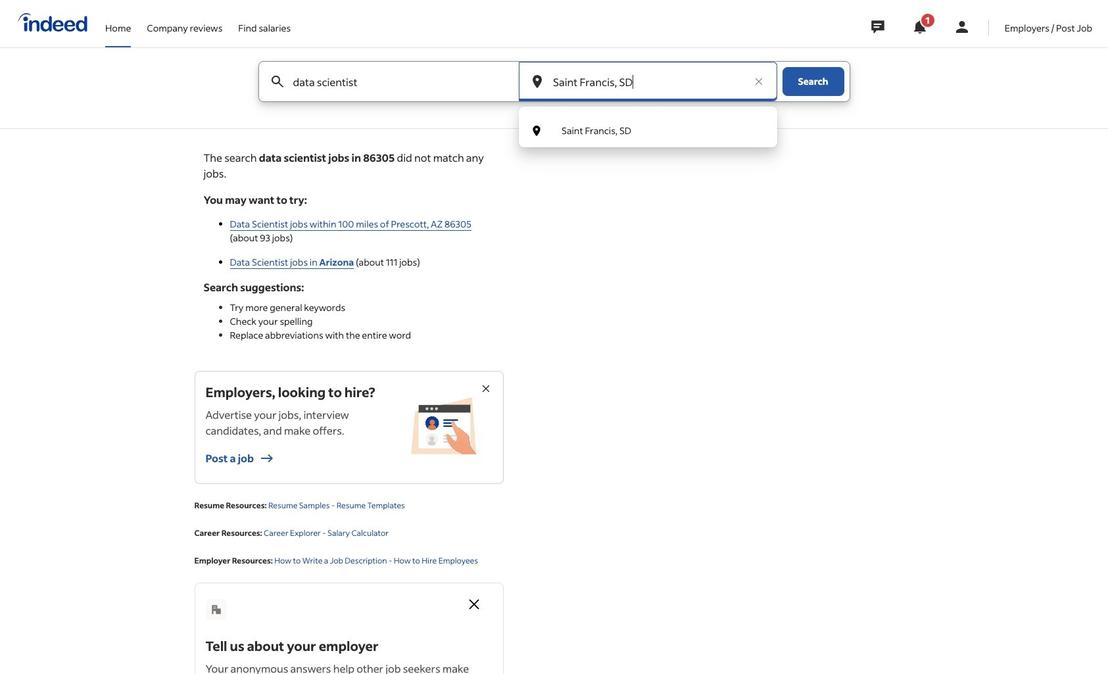 Task type: locate. For each thing, give the bounding box(es) containing it.
clear location input image
[[752, 75, 765, 88]]

None search field
[[217, 61, 891, 147]]

close image
[[466, 596, 482, 612]]

search: Job title, keywords, or company text field
[[290, 62, 496, 101]]

Edit location text field
[[550, 62, 745, 101]]

account image
[[954, 19, 970, 35]]

messages unread count 0 image
[[869, 14, 886, 40]]

close image
[[479, 382, 492, 395]]



Task type: describe. For each thing, give the bounding box(es) containing it.
pagination navigation
[[184, 331, 503, 363]]



Task type: vqa. For each thing, say whether or not it's contained in the screenshot.
THE EDIT LOCATION text field
yes



